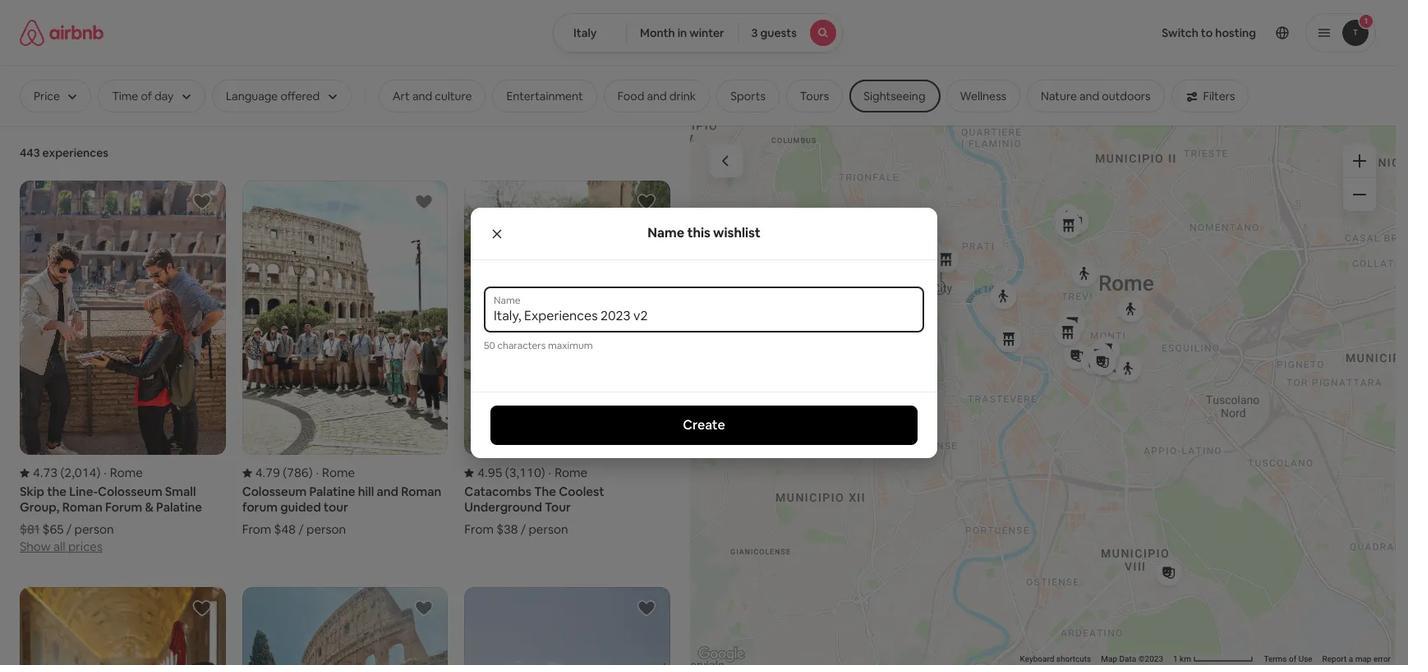 Task type: vqa. For each thing, say whether or not it's contained in the screenshot.
the wonder that is the taj mahal & the moguls group
no



Task type: describe. For each thing, give the bounding box(es) containing it.
coolest
[[559, 484, 604, 500]]

report
[[1322, 655, 1347, 664]]

catacombs the coolest underground tour group
[[464, 181, 670, 538]]

person inside colosseum palatine hill and roman forum guided tour from $48 / person
[[306, 522, 346, 538]]

line-
[[69, 484, 98, 500]]

and for art
[[412, 89, 432, 104]]

4.73
[[33, 465, 58, 481]]

colosseum inside colosseum palatine hill and roman forum guided tour from $48 / person
[[242, 484, 307, 500]]

tour
[[545, 500, 571, 515]]

/ inside the catacombs the coolest underground tour from $38 / person
[[521, 522, 526, 538]]

culture
[[435, 89, 472, 104]]

colosseum palatine hill and roman forum guided tour from $48 / person
[[242, 484, 441, 538]]

guests
[[760, 25, 797, 40]]

characters
[[497, 339, 546, 352]]

name this wishlist
[[648, 224, 761, 242]]

show
[[20, 539, 51, 555]]

4.79 out of 5 average rating,  786 reviews image
[[242, 465, 313, 481]]

create button
[[490, 405, 918, 445]]

rome for hill
[[322, 465, 355, 481]]

(2,014)
[[60, 465, 101, 481]]

of
[[1289, 655, 1297, 664]]

shortcuts
[[1056, 655, 1091, 664]]

· for 4.79 (786)
[[316, 465, 319, 481]]

and inside colosseum palatine hill and roman forum guided tour from $48 / person
[[377, 484, 398, 500]]

1 km
[[1173, 655, 1193, 664]]

$65
[[42, 522, 64, 538]]

add to wishlist image
[[637, 599, 656, 619]]

name
[[648, 224, 684, 242]]

zoom out image
[[1353, 188, 1366, 201]]

palatine inside the skip the line-colosseum small group, roman forum & palatine $81 $65 / person show all prices
[[156, 500, 202, 515]]

report a map error link
[[1322, 655, 1391, 664]]

km
[[1180, 655, 1191, 664]]

wishlist
[[713, 224, 761, 242]]

map
[[1101, 655, 1117, 664]]

a
[[1349, 655, 1353, 664]]

Wellness button
[[946, 80, 1020, 113]]

google image
[[694, 644, 748, 665]]

3 guests
[[751, 25, 797, 40]]

use
[[1299, 655, 1313, 664]]

food and drink
[[618, 89, 696, 104]]

4.79 (786)
[[255, 465, 313, 481]]

add to wishlist image for 4.95 (3,110)
[[637, 192, 656, 212]]

google map
showing 24 experiences. region
[[690, 125, 1396, 665]]

this
[[687, 224, 710, 242]]

$38
[[496, 522, 518, 538]]

terms of use
[[1264, 655, 1313, 664]]

/ inside colosseum palatine hill and roman forum guided tour from $48 / person
[[298, 522, 304, 538]]

food
[[618, 89, 644, 104]]

Food and drink button
[[604, 80, 710, 113]]

roman inside colosseum palatine hill and roman forum guided tour from $48 / person
[[401, 484, 441, 500]]

skip
[[20, 484, 44, 500]]

colosseum inside the skip the line-colosseum small group, roman forum & palatine $81 $65 / person show all prices
[[98, 484, 162, 500]]

50
[[484, 339, 495, 352]]

none search field containing italy
[[553, 13, 843, 53]]

keyboard shortcuts button
[[1020, 654, 1091, 665]]

from inside colosseum palatine hill and roman forum guided tour from $48 / person
[[242, 522, 271, 538]]

map
[[1355, 655, 1372, 664]]

and for nature
[[1080, 89, 1100, 104]]

tour
[[324, 500, 348, 515]]

map data ©2023
[[1101, 655, 1163, 664]]

the
[[47, 484, 67, 500]]

(3,110)
[[505, 465, 545, 481]]

data
[[1119, 655, 1136, 664]]

prices
[[68, 539, 103, 555]]

catacombs
[[464, 484, 532, 500]]

nature and outdoors
[[1041, 89, 1151, 104]]

zoom in image
[[1353, 154, 1366, 168]]

create
[[683, 416, 725, 433]]

sightseeing
[[864, 89, 926, 104]]

1 km button
[[1168, 654, 1259, 665]]

month in winter button
[[626, 13, 738, 53]]



Task type: locate. For each thing, give the bounding box(es) containing it.
· rome
[[104, 465, 143, 481], [316, 465, 355, 481], [549, 465, 588, 481]]

palatine inside colosseum palatine hill and roman forum guided tour from $48 / person
[[309, 484, 355, 500]]

2 colosseum from the left
[[242, 484, 307, 500]]

name this wishlist dialog
[[471, 207, 937, 458]]

2 · from the left
[[316, 465, 319, 481]]

art
[[392, 89, 410, 104]]

month
[[640, 25, 675, 40]]

3 guests button
[[737, 13, 843, 53]]

keyboard
[[1020, 655, 1054, 664]]

guided
[[280, 500, 321, 515]]

· rome inside the skip the line-colosseum small group, roman forum & palatine group
[[104, 465, 143, 481]]

/
[[66, 522, 72, 538], [298, 522, 304, 538], [521, 522, 526, 538]]

443
[[20, 145, 40, 160]]

· rome up coolest
[[549, 465, 588, 481]]

· inside catacombs the coolest underground tour group
[[549, 465, 551, 481]]

drink
[[669, 89, 696, 104]]

keyboard shortcuts
[[1020, 655, 1091, 664]]

3 rome from the left
[[555, 465, 588, 481]]

2 rome from the left
[[322, 465, 355, 481]]

add to wishlist image inside the skip the line-colosseum small group, roman forum & palatine group
[[192, 192, 212, 212]]

2 from from the left
[[464, 522, 494, 538]]

maximum
[[548, 339, 593, 352]]

catacombs the coolest underground tour from $38 / person
[[464, 484, 604, 538]]

winter
[[690, 25, 724, 40]]

nature
[[1041, 89, 1077, 104]]

1 · rome from the left
[[104, 465, 143, 481]]

$48
[[274, 522, 296, 538]]

4.95 out of 5 average rating,  3,110 reviews image
[[464, 465, 545, 481]]

terms of use link
[[1264, 655, 1313, 664]]

1 horizontal spatial palatine
[[309, 484, 355, 500]]

3 · rome from the left
[[549, 465, 588, 481]]

· rome inside colosseum palatine hill and roman forum guided tour group
[[316, 465, 355, 481]]

$81
[[20, 522, 40, 538]]

2 / from the left
[[298, 522, 304, 538]]

skip the line-colosseum small group, roman forum & palatine group
[[20, 181, 226, 555]]

sports
[[731, 89, 766, 104]]

4.95
[[478, 465, 502, 481]]

rome inside catacombs the coolest underground tour group
[[555, 465, 588, 481]]

person
[[74, 522, 114, 538], [306, 522, 346, 538], [529, 522, 568, 538]]

· rome for coolest
[[549, 465, 588, 481]]

3
[[751, 25, 758, 40]]

skip the line-colosseum small group, roman forum & palatine $81 $65 / person show all prices
[[20, 484, 202, 555]]

rome up 'tour'
[[322, 465, 355, 481]]

experiences
[[42, 145, 108, 160]]

rome
[[110, 465, 143, 481], [322, 465, 355, 481], [555, 465, 588, 481]]

roman down (2,014)
[[62, 500, 103, 515]]

rome for coolest
[[555, 465, 588, 481]]

underground
[[464, 500, 542, 515]]

3 / from the left
[[521, 522, 526, 538]]

error
[[1374, 655, 1391, 664]]

colosseum left 'small'
[[98, 484, 162, 500]]

roman right hill
[[401, 484, 441, 500]]

Sports button
[[717, 80, 780, 113]]

/ right $48
[[298, 522, 304, 538]]

and right hill
[[377, 484, 398, 500]]

forum
[[105, 500, 142, 515]]

add to wishlist image inside catacombs the coolest underground tour group
[[637, 192, 656, 212]]

4.73 out of 5 average rating,  2,014 reviews image
[[20, 465, 101, 481]]

· rome up forum
[[104, 465, 143, 481]]

Art and culture button
[[378, 80, 486, 113]]

and inside food and drink button
[[647, 89, 667, 104]]

add to wishlist image
[[192, 192, 212, 212], [414, 192, 434, 212], [637, 192, 656, 212], [192, 599, 212, 619], [414, 599, 434, 619]]

/ right $38
[[521, 522, 526, 538]]

art and culture
[[392, 89, 472, 104]]

0 horizontal spatial person
[[74, 522, 114, 538]]

Tours button
[[786, 80, 843, 113]]

1 colosseum from the left
[[98, 484, 162, 500]]

· rome for line-
[[104, 465, 143, 481]]

1 person from the left
[[74, 522, 114, 538]]

person inside the skip the line-colosseum small group, roman forum & palatine $81 $65 / person show all prices
[[74, 522, 114, 538]]

0 horizontal spatial from
[[242, 522, 271, 538]]

add to wishlist image for 4.73 (2,014)
[[192, 192, 212, 212]]

from
[[242, 522, 271, 538], [464, 522, 494, 538]]

report a map error
[[1322, 655, 1391, 664]]

1 horizontal spatial roman
[[401, 484, 441, 500]]

rome up coolest
[[555, 465, 588, 481]]

· rome up 'tour'
[[316, 465, 355, 481]]

2 horizontal spatial rome
[[555, 465, 588, 481]]

and for food
[[647, 89, 667, 104]]

(786)
[[283, 465, 313, 481]]

person down 'tour'
[[306, 522, 346, 538]]

·
[[104, 465, 107, 481], [316, 465, 319, 481], [549, 465, 551, 481]]

4.73 (2,014)
[[33, 465, 101, 481]]

italy
[[574, 25, 597, 40]]

rome inside colosseum palatine hill and roman forum guided tour group
[[322, 465, 355, 481]]

3 · from the left
[[549, 465, 551, 481]]

1 · from the left
[[104, 465, 107, 481]]

wellness
[[960, 89, 1007, 104]]

and inside the art and culture button
[[412, 89, 432, 104]]

colosseum
[[98, 484, 162, 500], [242, 484, 307, 500]]

2 · rome from the left
[[316, 465, 355, 481]]

· right (2,014)
[[104, 465, 107, 481]]

Sightseeing button
[[850, 80, 940, 113]]

/ inside the skip the line-colosseum small group, roman forum & palatine $81 $65 / person show all prices
[[66, 522, 72, 538]]

· right (786)
[[316, 465, 319, 481]]

1 rome from the left
[[110, 465, 143, 481]]

0 horizontal spatial ·
[[104, 465, 107, 481]]

0 horizontal spatial · rome
[[104, 465, 143, 481]]

rome inside the skip the line-colosseum small group, roman forum & palatine group
[[110, 465, 143, 481]]

small
[[165, 484, 196, 500]]

443 experiences
[[20, 145, 108, 160]]

person up prices
[[74, 522, 114, 538]]

1 horizontal spatial · rome
[[316, 465, 355, 481]]

· rome for hill
[[316, 465, 355, 481]]

colosseum down 4.79 out of 5 average rating,  786 reviews image
[[242, 484, 307, 500]]

and
[[412, 89, 432, 104], [647, 89, 667, 104], [1080, 89, 1100, 104], [377, 484, 398, 500]]

from down forum at the bottom of page
[[242, 522, 271, 538]]

0 horizontal spatial colosseum
[[98, 484, 162, 500]]

2 horizontal spatial ·
[[549, 465, 551, 481]]

1 horizontal spatial person
[[306, 522, 346, 538]]

entertainment
[[506, 89, 583, 104]]

rome for line-
[[110, 465, 143, 481]]

none text field inside name this wishlist dialog
[[494, 308, 914, 324]]

outdoors
[[1102, 89, 1151, 104]]

in
[[678, 25, 687, 40]]

rome up forum
[[110, 465, 143, 481]]

· inside the skip the line-colosseum small group, roman forum & palatine group
[[104, 465, 107, 481]]

and right the 'art'
[[412, 89, 432, 104]]

Nature and outdoors button
[[1027, 80, 1165, 113]]

4.79
[[255, 465, 280, 481]]

and right nature
[[1080, 89, 1100, 104]]

palatine
[[309, 484, 355, 500], [156, 500, 202, 515]]

1 horizontal spatial colosseum
[[242, 484, 307, 500]]

· for 4.73 (2,014)
[[104, 465, 107, 481]]

0 horizontal spatial palatine
[[156, 500, 202, 515]]

2 horizontal spatial · rome
[[549, 465, 588, 481]]

from left $38
[[464, 522, 494, 538]]

/ right $65
[[66, 522, 72, 538]]

· up the
[[549, 465, 551, 481]]

0 horizontal spatial roman
[[62, 500, 103, 515]]

Entertainment button
[[493, 80, 597, 113]]

month in winter
[[640, 25, 724, 40]]

from inside the catacombs the coolest underground tour from $38 / person
[[464, 522, 494, 538]]

©2023
[[1138, 655, 1163, 664]]

tours
[[800, 89, 829, 104]]

2 horizontal spatial person
[[529, 522, 568, 538]]

add to wishlist image inside colosseum palatine hill and roman forum guided tour group
[[414, 192, 434, 212]]

1 horizontal spatial rome
[[322, 465, 355, 481]]

1 / from the left
[[66, 522, 72, 538]]

all
[[53, 539, 65, 555]]

· inside colosseum palatine hill and roman forum guided tour group
[[316, 465, 319, 481]]

1 from from the left
[[242, 522, 271, 538]]

hill
[[358, 484, 374, 500]]

and left drink
[[647, 89, 667, 104]]

2 horizontal spatial /
[[521, 522, 526, 538]]

add to wishlist image for 4.79 (786)
[[414, 192, 434, 212]]

· rome inside catacombs the coolest underground tour group
[[549, 465, 588, 481]]

roman inside the skip the line-colosseum small group, roman forum & palatine $81 $65 / person show all prices
[[62, 500, 103, 515]]

terms
[[1264, 655, 1287, 664]]

and inside nature and outdoors "button"
[[1080, 89, 1100, 104]]

palatine left hill
[[309, 484, 355, 500]]

· for 4.95 (3,110)
[[549, 465, 551, 481]]

roman
[[401, 484, 441, 500], [62, 500, 103, 515]]

profile element
[[863, 0, 1376, 66]]

None search field
[[553, 13, 843, 53]]

&
[[145, 500, 154, 515]]

50 characters maximum
[[484, 339, 593, 352]]

palatine right & in the left of the page
[[156, 500, 202, 515]]

italy button
[[553, 13, 627, 53]]

person down tour
[[529, 522, 568, 538]]

show all prices button
[[20, 538, 103, 555]]

1 horizontal spatial /
[[298, 522, 304, 538]]

None text field
[[494, 308, 914, 324]]

1
[[1173, 655, 1178, 664]]

2 person from the left
[[306, 522, 346, 538]]

1 horizontal spatial from
[[464, 522, 494, 538]]

person inside the catacombs the coolest underground tour from $38 / person
[[529, 522, 568, 538]]

0 horizontal spatial rome
[[110, 465, 143, 481]]

colosseum palatine hill and roman forum guided tour group
[[242, 181, 448, 538]]

4.95 (3,110)
[[478, 465, 545, 481]]

forum
[[242, 500, 278, 515]]

group,
[[20, 500, 60, 515]]

the
[[534, 484, 556, 500]]

3 person from the left
[[529, 522, 568, 538]]

0 horizontal spatial /
[[66, 522, 72, 538]]

1 horizontal spatial ·
[[316, 465, 319, 481]]



